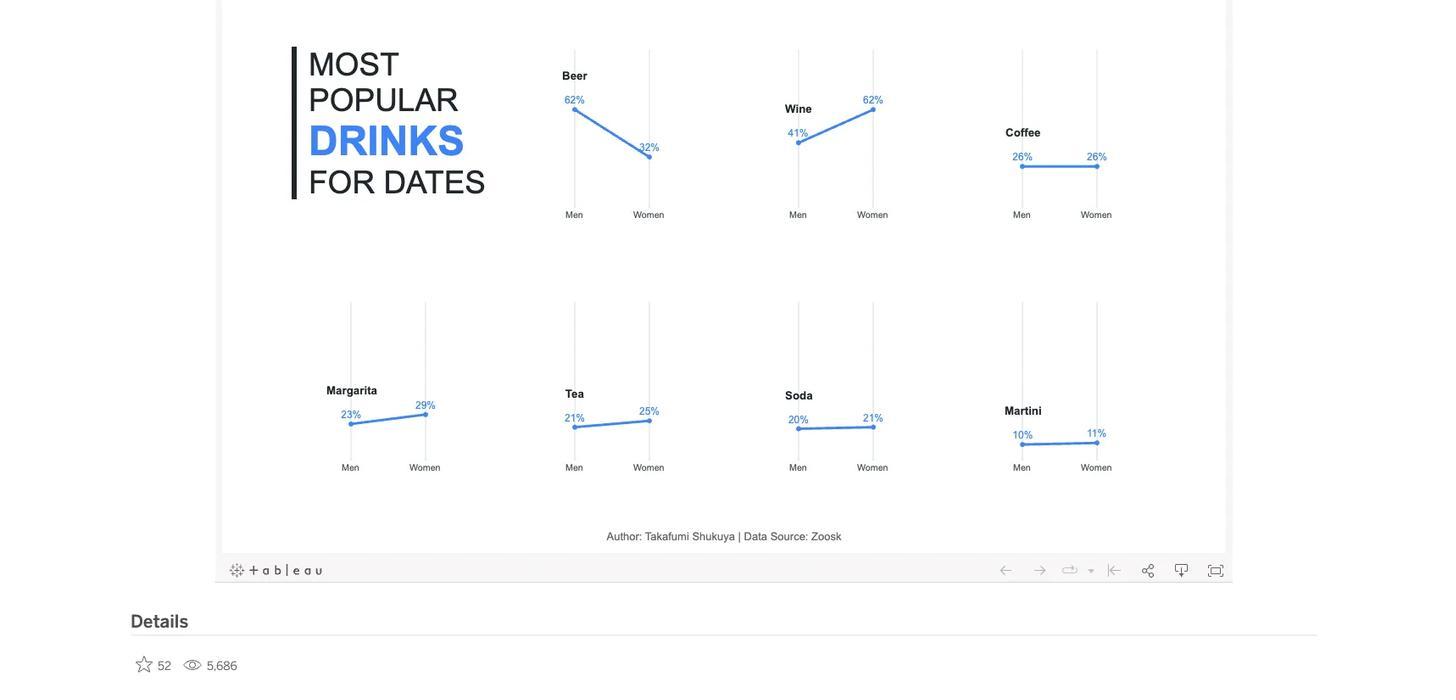 Task type: vqa. For each thing, say whether or not it's contained in the screenshot.
create Icon
no



Task type: locate. For each thing, give the bounding box(es) containing it.
5,686
[[207, 659, 237, 673]]

52
[[158, 659, 171, 673]]



Task type: describe. For each thing, give the bounding box(es) containing it.
5,686 views element
[[176, 652, 244, 680]]

details
[[131, 611, 188, 632]]

Add Favorite button
[[131, 650, 176, 678]]



